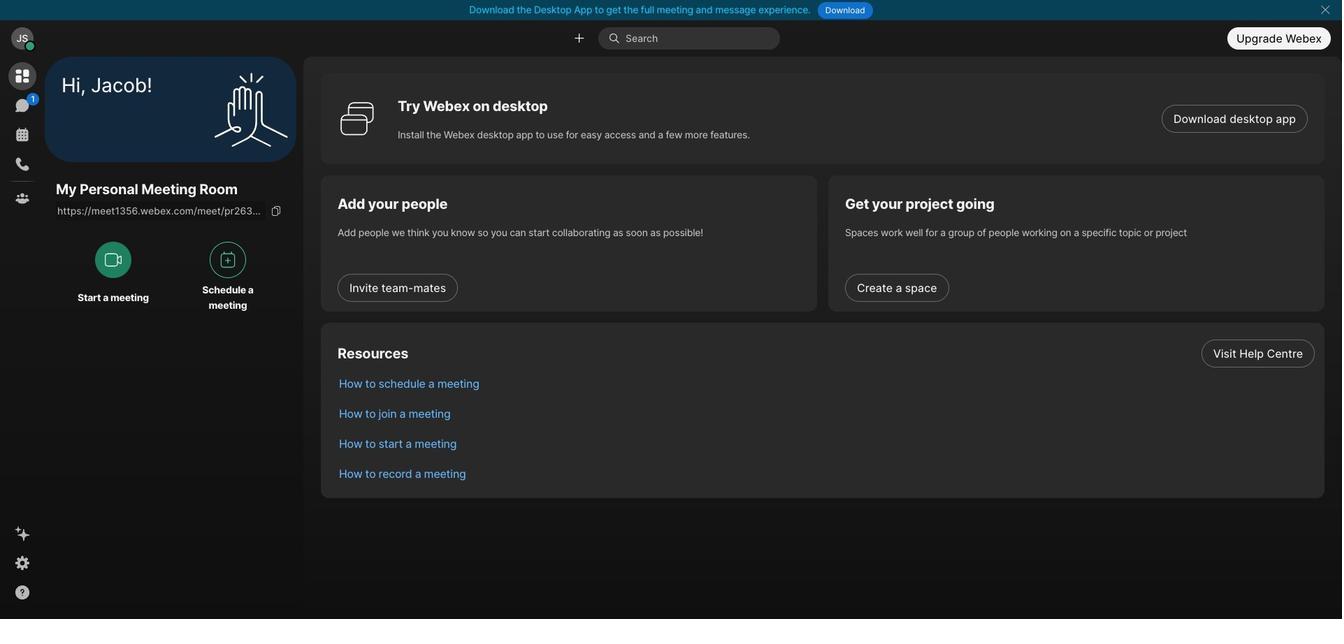 Task type: describe. For each thing, give the bounding box(es) containing it.
5 list item from the top
[[328, 459, 1326, 489]]

1 list item from the top
[[328, 339, 1326, 369]]

cancel_16 image
[[1321, 4, 1332, 15]]

2 list item from the top
[[328, 369, 1326, 399]]



Task type: locate. For each thing, give the bounding box(es) containing it.
list item
[[328, 339, 1326, 369], [328, 369, 1326, 399], [328, 399, 1326, 429], [328, 429, 1326, 459], [328, 459, 1326, 489]]

two hands high-fiving image
[[209, 67, 293, 151]]

None text field
[[56, 202, 266, 221]]

webex tab list
[[8, 62, 39, 213]]

3 list item from the top
[[328, 399, 1326, 429]]

navigation
[[0, 57, 45, 620]]

4 list item from the top
[[328, 429, 1326, 459]]



Task type: vqa. For each thing, say whether or not it's contained in the screenshot.
1st LIST ITEM from the bottom
yes



